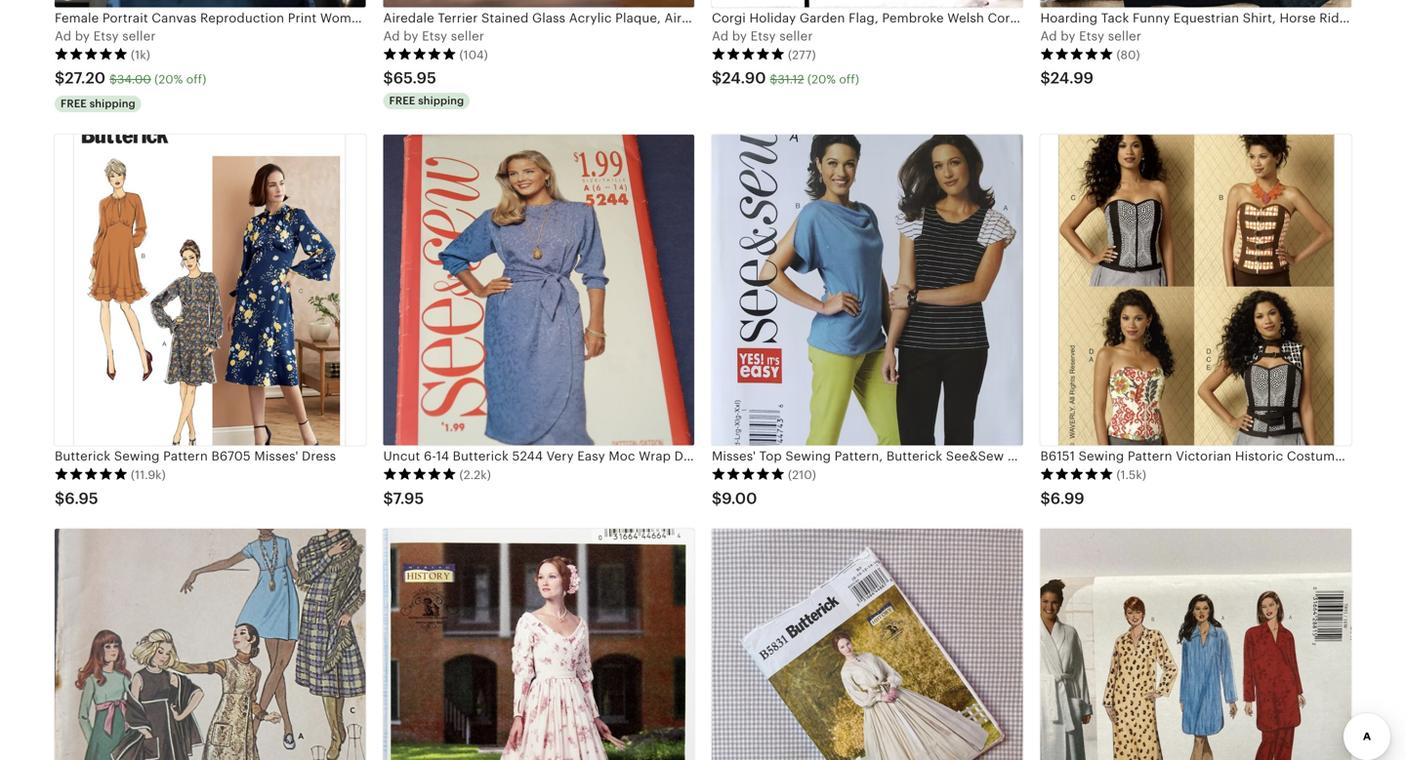 Task type: locate. For each thing, give the bounding box(es) containing it.
2 a from the left
[[383, 29, 392, 43]]

5 out of 5 stars image up the '65.95'
[[383, 47, 457, 61]]

shipping
[[418, 95, 464, 107], [90, 97, 136, 110]]

off) right 31.12
[[839, 73, 860, 86]]

etsy up 24.99
[[1079, 29, 1105, 43]]

5 out of 5 stars image down sizes
[[1041, 468, 1114, 482]]

a up $ 24.99
[[1041, 29, 1050, 43]]

off) inside the '$ 27.20 $ 34.00 (20% off)'
[[186, 73, 206, 86]]

5 out of 5 stars image down 6-
[[383, 468, 457, 482]]

a d b y etsy seller up (1k)
[[55, 29, 156, 43]]

y for $ 27.20 $ 34.00 (20% off)
[[83, 29, 90, 43]]

24.90
[[722, 70, 766, 87]]

butterick up '6.95'
[[55, 449, 111, 464]]

3 y from the left
[[740, 29, 747, 43]]

0 horizontal spatial sewing
[[114, 449, 160, 464]]

24.99
[[1051, 70, 1094, 87]]

2 horizontal spatial butterick
[[887, 449, 943, 464]]

0 horizontal spatial dress
[[302, 449, 336, 464]]

$ for $ 24.99
[[1041, 70, 1051, 87]]

butterick
[[55, 449, 111, 464], [453, 449, 509, 464], [887, 449, 943, 464]]

$ for $ 6.95
[[55, 490, 65, 508]]

$
[[55, 70, 65, 87], [383, 70, 393, 87], [712, 70, 722, 87], [1041, 70, 1051, 87], [110, 73, 117, 86], [770, 73, 778, 86], [55, 490, 65, 508], [383, 490, 393, 508], [712, 490, 722, 508], [1041, 490, 1051, 508]]

$ 65.95 free shipping
[[383, 70, 464, 107]]

dress left uncut
[[302, 449, 336, 464]]

(20% for 24.90
[[808, 73, 836, 86]]

seller up (1k)
[[122, 29, 156, 43]]

1 butterick from the left
[[55, 449, 111, 464]]

31.12
[[778, 73, 804, 86]]

1 horizontal spatial shipping
[[418, 95, 464, 107]]

5 out of 5 stars image
[[55, 47, 128, 61], [383, 47, 457, 61], [712, 47, 785, 61], [1041, 47, 1114, 61], [55, 468, 128, 482], [383, 468, 457, 482], [712, 468, 785, 482], [1041, 468, 1114, 482]]

shipping down the '65.95'
[[418, 95, 464, 107]]

3 seller from the left
[[780, 29, 813, 43]]

shipping down the '$ 27.20 $ 34.00 (20% off)'
[[90, 97, 136, 110]]

b6151 sewing pattern victorian historic costume 4 corsets steampunk sizes 6-14/14-22 butterick 6151  oop 31664459026 31664459019 image
[[1041, 135, 1352, 446]]

1 dress from the left
[[302, 449, 336, 464]]

4 y from the left
[[1069, 29, 1076, 43]]

14
[[436, 449, 449, 464]]

9.00
[[722, 490, 757, 508]]

0 horizontal spatial butterick
[[55, 449, 111, 464]]

3 a d b y etsy seller from the left
[[712, 29, 813, 43]]

1 (20% from the left
[[154, 73, 183, 86]]

(20% inside '$ 24.90 $ 31.12 (20% off)'
[[808, 73, 836, 86]]

5244
[[512, 449, 543, 464]]

off) right 34.00 on the top of the page
[[186, 73, 206, 86]]

0 horizontal spatial off)
[[186, 73, 206, 86]]

(20% right 34.00 on the top of the page
[[154, 73, 183, 86]]

b up the '65.95'
[[404, 29, 412, 43]]

(104)
[[460, 48, 488, 62]]

a d b y etsy seller up (277)
[[712, 29, 813, 43]]

$ inside $ 65.95 free shipping
[[383, 70, 393, 87]]

free down the 27.20
[[61, 97, 87, 110]]

4 seller from the left
[[1108, 29, 1142, 43]]

seller for $ 24.90 $ 31.12 (20% off)
[[780, 29, 813, 43]]

etsy up the 27.20
[[93, 29, 119, 43]]

seller up (104) on the left top of the page
[[451, 29, 484, 43]]

(1.5k)
[[1117, 469, 1147, 482]]

1 horizontal spatial dress
[[675, 449, 709, 464]]

hoarding tack funny equestrian shirt, horse riding cozy barn sweatshirt, equestrian riding instructor sweatshirt, gift for horse lover women image
[[1041, 0, 1352, 7]]

3 b from the left
[[732, 29, 741, 43]]

free down the '65.95'
[[389, 95, 415, 107]]

d up $ 24.99
[[1049, 29, 1057, 43]]

etsy up the '65.95'
[[422, 29, 448, 43]]

5 out of 5 stars image for (1k)
[[55, 47, 128, 61]]

5 out of 5 stars image up 9.00
[[712, 468, 785, 482]]

65.95
[[393, 70, 436, 87]]

y up 24.90
[[740, 29, 747, 43]]

2 pattern from the left
[[712, 449, 757, 464]]

5 out of 5 stars image up 24.99
[[1041, 47, 1114, 61]]

a d b y etsy seller for $ 27.20 $ 34.00 (20% off)
[[55, 29, 156, 43]]

0 horizontal spatial pattern
[[163, 449, 208, 464]]

1 b from the left
[[75, 29, 83, 43]]

sizes
[[1055, 449, 1087, 464]]

1 a from the left
[[55, 29, 64, 43]]

(2.2k)
[[460, 469, 491, 482]]

butterick sewing pattern b6705 misses' dress
[[55, 449, 336, 464]]

2 etsy from the left
[[422, 29, 448, 43]]

a d b y etsy seller up (104) on the left top of the page
[[383, 29, 484, 43]]

y up the 27.20
[[83, 29, 90, 43]]

seller up (277)
[[780, 29, 813, 43]]

6.99
[[1051, 490, 1085, 508]]

dress
[[302, 449, 336, 464], [675, 449, 709, 464]]

2 y from the left
[[412, 29, 419, 43]]

3 etsy from the left
[[751, 29, 776, 43]]

b up 24.90
[[732, 29, 741, 43]]

butterick 5887 image
[[55, 529, 366, 761]]

a up '$ 24.90 $ 31.12 (20% off)'
[[712, 29, 721, 43]]

2 off) from the left
[[839, 73, 860, 86]]

6-
[[424, 449, 436, 464]]

1 etsy from the left
[[93, 29, 119, 43]]

4 etsy from the left
[[1079, 29, 1105, 43]]

1 horizontal spatial butterick
[[453, 449, 509, 464]]

corgi holiday garden flag, pembroke welsh corgi mom gifts, holiday dog lover decor, corgi christmas gift image
[[712, 0, 1023, 7]]

etsy for $ 24.99
[[1079, 29, 1105, 43]]

27.20
[[65, 70, 106, 87]]

b for $ 24.90 $ 31.12 (20% off)
[[732, 29, 741, 43]]

1 d from the left
[[63, 29, 71, 43]]

1 off) from the left
[[186, 73, 206, 86]]

a d b y etsy seller
[[55, 29, 156, 43], [383, 29, 484, 43], [712, 29, 813, 43], [1041, 29, 1142, 43]]

uncut
[[383, 449, 420, 464]]

(20%
[[154, 73, 183, 86], [808, 73, 836, 86]]

a for $ 24.99
[[1041, 29, 1050, 43]]

butterick right pattern,
[[887, 449, 943, 464]]

y up 24.99
[[1069, 29, 1076, 43]]

1 sewing from the left
[[114, 449, 160, 464]]

misses' top sewing pattern, butterick see&sew b5838, sizes xs-xxl, oop image
[[712, 135, 1023, 446]]

4 a from the left
[[1041, 29, 1050, 43]]

a d b y etsy seller for $ 24.99
[[1041, 29, 1142, 43]]

very
[[547, 449, 574, 464]]

b for $ 24.99
[[1061, 29, 1069, 43]]

y up the '65.95'
[[412, 29, 419, 43]]

d up 24.90
[[721, 29, 729, 43]]

off) inside '$ 24.90 $ 31.12 (20% off)'
[[839, 73, 860, 86]]

off)
[[186, 73, 206, 86], [839, 73, 860, 86]]

5 out of 5 stars image for (80)
[[1041, 47, 1114, 61]]

etsy
[[93, 29, 119, 43], [422, 29, 448, 43], [751, 29, 776, 43], [1079, 29, 1105, 43]]

y
[[83, 29, 90, 43], [412, 29, 419, 43], [740, 29, 747, 43], [1069, 29, 1076, 43]]

etsy for $ 27.20 $ 34.00 (20% off)
[[93, 29, 119, 43]]

0 horizontal spatial (20%
[[154, 73, 183, 86]]

misses'
[[254, 449, 298, 464], [712, 449, 756, 464]]

pattern,
[[835, 449, 883, 464]]

0 horizontal spatial shipping
[[90, 97, 136, 110]]

uncut butterick sewing pattern #5831 image
[[712, 529, 1023, 761]]

moc
[[609, 449, 635, 464]]

1 horizontal spatial (20%
[[808, 73, 836, 86]]

2 d from the left
[[392, 29, 400, 43]]

3 a from the left
[[712, 29, 721, 43]]

a up free shipping
[[55, 29, 64, 43]]

seller up (80)
[[1108, 29, 1142, 43]]

free
[[389, 95, 415, 107], [61, 97, 87, 110]]

$ 6.99
[[1041, 490, 1085, 508]]

1 seller from the left
[[122, 29, 156, 43]]

a for $ 27.20 $ 34.00 (20% off)
[[55, 29, 64, 43]]

1 y from the left
[[83, 29, 90, 43]]

4 b from the left
[[1061, 29, 1069, 43]]

1 horizontal spatial pattern
[[712, 449, 757, 464]]

sewing up the "(210)"
[[786, 449, 831, 464]]

misses' left top
[[712, 449, 756, 464]]

4 a d b y etsy seller from the left
[[1041, 29, 1142, 43]]

0 horizontal spatial misses'
[[254, 449, 298, 464]]

pattern left top
[[712, 449, 757, 464]]

(20% inside the '$ 27.20 $ 34.00 (20% off)'
[[154, 73, 183, 86]]

d up the '65.95'
[[392, 29, 400, 43]]

$ for $ 65.95 free shipping
[[383, 70, 393, 87]]

misses' right b6705
[[254, 449, 298, 464]]

(20% right 31.12
[[808, 73, 836, 86]]

free inside $ 65.95 free shipping
[[389, 95, 415, 107]]

easy
[[577, 449, 605, 464]]

$ for $ 24.90 $ 31.12 (20% off)
[[712, 70, 722, 87]]

7.95
[[393, 490, 424, 508]]

free shipping
[[61, 97, 136, 110]]

1 horizontal spatial free
[[389, 95, 415, 107]]

a
[[55, 29, 64, 43], [383, 29, 392, 43], [712, 29, 721, 43], [1041, 29, 1050, 43]]

1 horizontal spatial sewing
[[786, 449, 831, 464]]

d up the 27.20
[[63, 29, 71, 43]]

pattern up (11.9k)
[[163, 449, 208, 464]]

2 b from the left
[[404, 29, 412, 43]]

5 out of 5 stars image up 24.90
[[712, 47, 785, 61]]

$ 6.95
[[55, 490, 98, 508]]

4 d from the left
[[1049, 29, 1057, 43]]

b up $ 24.99
[[1061, 29, 1069, 43]]

pattern
[[163, 449, 208, 464], [712, 449, 757, 464]]

b
[[75, 29, 83, 43], [404, 29, 412, 43], [732, 29, 741, 43], [1061, 29, 1069, 43]]

a d b y etsy seller up (80)
[[1041, 29, 1142, 43]]

$ 9.00
[[712, 490, 757, 508]]

female portrait canvas reproduction print woman reading books roses in vase vintage wall art baroque decor framed detail painting flowers image
[[55, 0, 366, 7]]

1 horizontal spatial misses'
[[712, 449, 756, 464]]

5 out of 5 stars image for (1.5k)
[[1041, 468, 1114, 482]]

2 (20% from the left
[[808, 73, 836, 86]]

a up $ 65.95 free shipping
[[383, 29, 392, 43]]

5 out of 5 stars image up the 27.20
[[55, 47, 128, 61]]

d for $ 24.99
[[1049, 29, 1057, 43]]

etsy up 24.90
[[751, 29, 776, 43]]

1 a d b y etsy seller from the left
[[55, 29, 156, 43]]

off) for 27.20
[[186, 73, 206, 86]]

sewing
[[114, 449, 160, 464], [786, 449, 831, 464]]

b up the 27.20
[[75, 29, 83, 43]]

d
[[63, 29, 71, 43], [392, 29, 400, 43], [721, 29, 729, 43], [1049, 29, 1057, 43]]

butterick up (2.2k)
[[453, 449, 509, 464]]

3 d from the left
[[721, 29, 729, 43]]

xs-
[[1090, 449, 1110, 464]]

5 out of 5 stars image up '6.95'
[[55, 468, 128, 482]]

b5838,
[[1008, 449, 1051, 464]]

seller
[[122, 29, 156, 43], [451, 29, 484, 43], [780, 29, 813, 43], [1108, 29, 1142, 43]]

dress right wrap
[[675, 449, 709, 464]]

sewing up (11.9k)
[[114, 449, 160, 464]]

d for $ 27.20 $ 34.00 (20% off)
[[63, 29, 71, 43]]

1 horizontal spatial off)
[[839, 73, 860, 86]]



Task type: vqa. For each thing, say whether or not it's contained in the screenshot.


Task type: describe. For each thing, give the bounding box(es) containing it.
xxl,
[[1110, 449, 1139, 464]]

shipping inside $ 65.95 free shipping
[[418, 95, 464, 107]]

34.00
[[117, 73, 151, 86]]

wrap
[[639, 449, 671, 464]]

2 sewing from the left
[[786, 449, 831, 464]]

etsy for $ 24.90 $ 31.12 (20% off)
[[751, 29, 776, 43]]

(277)
[[788, 48, 816, 62]]

1 pattern from the left
[[163, 449, 208, 464]]

$ 27.20 $ 34.00 (20% off)
[[55, 70, 206, 87]]

butterick sewing pattern 5832, misses' historical dress sewing pattern, uncut/ff, misses' size 14 16 18 20 22, butterick b5832 image
[[383, 529, 694, 761]]

5 out of 5 stars image for (277)
[[712, 47, 785, 61]]

5 out of 5 stars image for (11.9k)
[[55, 468, 128, 482]]

off) for 24.90
[[839, 73, 860, 86]]

6.95
[[65, 490, 98, 508]]

b6705
[[211, 449, 251, 464]]

oop
[[1142, 449, 1171, 464]]

$ inside the '$ 27.20 $ 34.00 (20% off)'
[[110, 73, 117, 86]]

2 dress from the left
[[675, 449, 709, 464]]

uncut 6-14 butterick 5244 very easy moc wrap dress pattern
[[383, 449, 757, 464]]

2 butterick from the left
[[453, 449, 509, 464]]

3 butterick from the left
[[887, 449, 943, 464]]

airedale terrier stained glass acrylic plaque, airedale terrier nightlight, airedale terrier lover gift, pet memorial image
[[383, 0, 694, 7]]

$ 24.90 $ 31.12 (20% off)
[[712, 70, 860, 87]]

b for $ 27.20 $ 34.00 (20% off)
[[75, 29, 83, 43]]

$ 7.95
[[383, 490, 424, 508]]

$ inside '$ 24.90 $ 31.12 (20% off)'
[[770, 73, 778, 86]]

5 out of 5 stars image for (210)
[[712, 468, 785, 482]]

(80)
[[1117, 48, 1140, 62]]

butterick sewing pattern b6705 misses' dress image
[[55, 135, 366, 446]]

(210)
[[788, 469, 817, 482]]

$ for $ 7.95
[[383, 490, 393, 508]]

2 seller from the left
[[451, 29, 484, 43]]

seller for $ 24.99
[[1108, 29, 1142, 43]]

1 misses' from the left
[[254, 449, 298, 464]]

see&sew
[[946, 449, 1004, 464]]

uncut 6-14 butterick 5244 very easy moc wrap dress pattern image
[[383, 135, 694, 446]]

$ for $ 27.20 $ 34.00 (20% off)
[[55, 70, 65, 87]]

y for $ 24.90 $ 31.12 (20% off)
[[740, 29, 747, 43]]

a d b y etsy seller for $ 24.90 $ 31.12 (20% off)
[[712, 29, 813, 43]]

a for $ 24.90 $ 31.12 (20% off)
[[712, 29, 721, 43]]

5 out of 5 stars image for (2.2k)
[[383, 468, 457, 482]]

0 horizontal spatial free
[[61, 97, 87, 110]]

$ for $ 9.00
[[712, 490, 722, 508]]

(1k)
[[131, 48, 150, 62]]

y for $ 24.99
[[1069, 29, 1076, 43]]

butterick pattern 5891, uncut, for women's sleepwear, sizes 16w-18w-20w, c. 1998 image
[[1041, 529, 1352, 761]]

misses' top sewing pattern, butterick see&sew b5838, sizes xs-xxl, oop
[[712, 449, 1171, 464]]

top
[[760, 449, 782, 464]]

5 out of 5 stars image for (104)
[[383, 47, 457, 61]]

$ 24.99
[[1041, 70, 1094, 87]]

d for $ 24.90 $ 31.12 (20% off)
[[721, 29, 729, 43]]

$ for $ 6.99
[[1041, 490, 1051, 508]]

seller for $ 27.20 $ 34.00 (20% off)
[[122, 29, 156, 43]]

2 misses' from the left
[[712, 449, 756, 464]]

2 a d b y etsy seller from the left
[[383, 29, 484, 43]]

(11.9k)
[[131, 469, 166, 482]]

(20% for 27.20
[[154, 73, 183, 86]]



